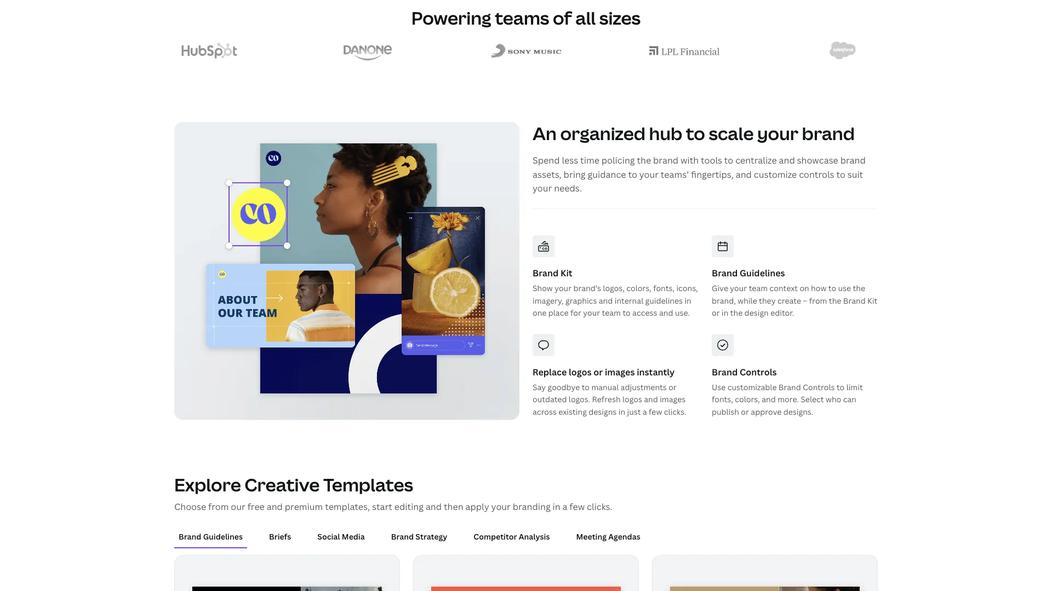 Task type: locate. For each thing, give the bounding box(es) containing it.
competitor analysis
[[474, 532, 550, 543]]

brand for brand strategy
[[391, 532, 414, 543]]

meeting agendas button
[[572, 527, 645, 548]]

team inside brand guidelines give your team context on how to use the brand, while they create – from the brand kit or in the design editor.
[[749, 283, 768, 294]]

your up while
[[730, 283, 747, 294]]

your right "apply"
[[491, 501, 511, 513]]

with
[[681, 155, 699, 166]]

logos up 'goodbye'
[[569, 366, 592, 378]]

your up centralize
[[757, 121, 799, 145]]

explore
[[174, 473, 241, 497]]

a right branding
[[563, 501, 568, 513]]

brand down choose in the bottom left of the page
[[179, 532, 201, 543]]

a right just
[[643, 407, 647, 417]]

or inside brand guidelines give your team context on how to use the brand, while they create – from the brand kit or in the design editor.
[[712, 308, 720, 318]]

in right branding
[[553, 501, 561, 513]]

social media button
[[313, 527, 369, 548]]

controls up select
[[803, 382, 835, 393]]

to inside brand guidelines give your team context on how to use the brand, while they create – from the brand kit or in the design editor.
[[829, 283, 836, 294]]

brand for brand kit show your brand's logos, colors, fonts, icons, imagery, graphics and internal guidelines in one place for your team to access and use.
[[533, 267, 559, 279]]

1 vertical spatial a
[[563, 501, 568, 513]]

1 horizontal spatial clicks.
[[664, 407, 686, 417]]

1 vertical spatial fonts,
[[712, 395, 733, 405]]

images down adjustments
[[660, 395, 686, 405]]

to up logos. on the right of the page
[[582, 382, 590, 393]]

icons,
[[677, 283, 698, 294]]

to left 'limit' on the bottom of page
[[837, 382, 845, 393]]

brand for brand guidelines
[[179, 532, 201, 543]]

0 vertical spatial few
[[649, 407, 662, 417]]

needs.
[[554, 183, 582, 194]]

0 vertical spatial guidelines
[[740, 267, 785, 279]]

guidelines for brand guidelines
[[203, 532, 243, 543]]

create
[[778, 296, 801, 306]]

brand up give
[[712, 267, 738, 279]]

brand left strategy
[[391, 532, 414, 543]]

and up the approve
[[762, 395, 776, 405]]

brand for brand guidelines give your team context on how to use the brand, while they create – from the brand kit or in the design editor.
[[712, 267, 738, 279]]

select
[[801, 395, 824, 405]]

logos up just
[[623, 395, 642, 405]]

from left our
[[208, 501, 229, 513]]

fonts, up publish
[[712, 395, 733, 405]]

access
[[633, 308, 657, 318]]

in down brand,
[[722, 308, 729, 318]]

1 horizontal spatial few
[[649, 407, 662, 417]]

fonts, up "guidelines"
[[653, 283, 675, 294]]

guidance
[[588, 169, 626, 180]]

apply
[[466, 501, 489, 513]]

choose
[[174, 501, 206, 513]]

assets,
[[533, 169, 562, 180]]

0 vertical spatial clicks.
[[664, 407, 686, 417]]

the right use
[[853, 283, 865, 294]]

to inside the brand kit show your brand's logos, colors, fonts, icons, imagery, graphics and internal guidelines in one place for your team to access and use.
[[623, 308, 631, 318]]

0 horizontal spatial colors,
[[627, 283, 652, 294]]

0 horizontal spatial kit
[[561, 267, 573, 279]]

branding
[[513, 501, 551, 513]]

images up manual
[[605, 366, 635, 378]]

imagery,
[[533, 296, 564, 306]]

and
[[779, 155, 795, 166], [736, 169, 752, 180], [599, 296, 613, 306], [659, 308, 673, 318], [644, 395, 658, 405], [762, 395, 776, 405], [267, 501, 283, 513], [426, 501, 442, 513]]

fonts,
[[653, 283, 675, 294], [712, 395, 733, 405]]

few up meeting
[[570, 501, 585, 513]]

the right policing
[[637, 155, 651, 166]]

and right free
[[267, 501, 283, 513]]

or down brand,
[[712, 308, 720, 318]]

colors, down customizable
[[735, 395, 760, 405]]

0 vertical spatial controls
[[740, 366, 777, 378]]

creative
[[245, 473, 320, 497]]

to
[[686, 121, 705, 145], [724, 155, 733, 166], [628, 169, 637, 180], [837, 169, 846, 180], [829, 283, 836, 294], [623, 308, 631, 318], [582, 382, 590, 393], [837, 382, 845, 393]]

1 vertical spatial from
[[208, 501, 229, 513]]

1 horizontal spatial guidelines
[[740, 267, 785, 279]]

brand inside the brand kit show your brand's logos, colors, fonts, icons, imagery, graphics and internal guidelines in one place for your team to access and use.
[[533, 267, 559, 279]]

in inside replace logos or images instantly say goodbye to manual adjustments or outdated logos. refresh logos and images across existing designs in just a few clicks.
[[619, 407, 625, 417]]

media
[[342, 532, 365, 543]]

brand controls use customizable brand controls to limit fonts, colors, and more. select who can publish or approve designs.
[[712, 366, 863, 417]]

0 horizontal spatial team
[[602, 308, 621, 318]]

0 horizontal spatial from
[[208, 501, 229, 513]]

kit inside the brand kit show your brand's logos, colors, fonts, icons, imagery, graphics and internal guidelines in one place for your team to access and use.
[[561, 267, 573, 279]]

0 vertical spatial team
[[749, 283, 768, 294]]

in
[[685, 296, 692, 306], [722, 308, 729, 318], [619, 407, 625, 417], [553, 501, 561, 513]]

0 horizontal spatial fonts,
[[653, 283, 675, 294]]

organized
[[560, 121, 646, 145]]

from down how
[[809, 296, 827, 306]]

1 vertical spatial team
[[602, 308, 621, 318]]

0 vertical spatial logos
[[569, 366, 592, 378]]

who
[[826, 395, 841, 405]]

to inside "brand controls use customizable brand controls to limit fonts, colors, and more. select who can publish or approve designs."
[[837, 382, 845, 393]]

fingertips,
[[691, 169, 734, 180]]

images
[[605, 366, 635, 378], [660, 395, 686, 405]]

guidelines inside brand guidelines give your team context on how to use the brand, while they create – from the brand kit or in the design editor.
[[740, 267, 785, 279]]

brand up "suit"
[[841, 155, 866, 166]]

1 vertical spatial few
[[570, 501, 585, 513]]

0 vertical spatial images
[[605, 366, 635, 378]]

few
[[649, 407, 662, 417], [570, 501, 585, 513]]

time
[[580, 155, 600, 166]]

0 horizontal spatial controls
[[740, 366, 777, 378]]

the inside spend less time policing the brand with tools to centralize and showcase brand assets, bring guidance to your teams' fingertips, and customize controls to suit your needs.
[[637, 155, 651, 166]]

clicks. up meeting
[[587, 501, 613, 513]]

0 vertical spatial a
[[643, 407, 647, 417]]

meeting
[[576, 532, 607, 543]]

limit
[[847, 382, 863, 393]]

or down instantly
[[669, 382, 677, 393]]

colors, up the internal
[[627, 283, 652, 294]]

or inside "brand controls use customizable brand controls to limit fonts, colors, and more. select who can publish or approve designs."
[[741, 407, 749, 417]]

0 horizontal spatial guidelines
[[203, 532, 243, 543]]

0 horizontal spatial a
[[563, 501, 568, 513]]

0 horizontal spatial few
[[570, 501, 585, 513]]

1 horizontal spatial team
[[749, 283, 768, 294]]

1 horizontal spatial kit
[[868, 296, 878, 306]]

1 horizontal spatial a
[[643, 407, 647, 417]]

policing
[[602, 155, 635, 166]]

0 vertical spatial colors,
[[627, 283, 652, 294]]

and left then
[[426, 501, 442, 513]]

1 horizontal spatial controls
[[803, 382, 835, 393]]

then
[[444, 501, 463, 513]]

powering
[[412, 6, 491, 30]]

brand inside button
[[179, 532, 201, 543]]

0 horizontal spatial clicks.
[[587, 501, 613, 513]]

controls up customizable
[[740, 366, 777, 378]]

1 vertical spatial kit
[[868, 296, 878, 306]]

to down the internal
[[623, 308, 631, 318]]

1 horizontal spatial logos
[[623, 395, 642, 405]]

clicks. down adjustments
[[664, 407, 686, 417]]

and down adjustments
[[644, 395, 658, 405]]

in inside the brand kit show your brand's logos, colors, fonts, icons, imagery, graphics and internal guidelines in one place for your team to access and use.
[[685, 296, 692, 306]]

or right publish
[[741, 407, 749, 417]]

controls
[[740, 366, 777, 378], [803, 382, 835, 393]]

agendas
[[609, 532, 641, 543]]

suit
[[848, 169, 863, 180]]

for
[[571, 308, 581, 318]]

brand up the "use"
[[712, 366, 738, 378]]

approve
[[751, 407, 782, 417]]

team
[[749, 283, 768, 294], [602, 308, 621, 318]]

brand up show
[[533, 267, 559, 279]]

guidelines up context
[[740, 267, 785, 279]]

logos
[[569, 366, 592, 378], [623, 395, 642, 405]]

and down "guidelines"
[[659, 308, 673, 318]]

the down use
[[829, 296, 842, 306]]

to left use
[[829, 283, 836, 294]]

tools
[[701, 155, 722, 166]]

kit
[[561, 267, 573, 279], [868, 296, 878, 306]]

1 horizontal spatial fonts,
[[712, 395, 733, 405]]

clicks. inside replace logos or images instantly say goodbye to manual adjustments or outdated logos. refresh logos and images across existing designs in just a few clicks.
[[664, 407, 686, 417]]

in inside brand guidelines give your team context on how to use the brand, while they create – from the brand kit or in the design editor.
[[722, 308, 729, 318]]

explore creative templates choose from our free and premium templates, start editing and then apply your branding in a few clicks.
[[174, 473, 613, 513]]

0 vertical spatial kit
[[561, 267, 573, 279]]

your inside brand guidelines give your team context on how to use the brand, while they create – from the brand kit or in the design editor.
[[730, 283, 747, 294]]

the
[[637, 155, 651, 166], [853, 283, 865, 294], [829, 296, 842, 306], [730, 308, 743, 318]]

1 vertical spatial controls
[[803, 382, 835, 393]]

kit inside brand guidelines give your team context on how to use the brand, while they create – from the brand kit or in the design editor.
[[868, 296, 878, 306]]

guidelines down our
[[203, 532, 243, 543]]

a
[[643, 407, 647, 417], [563, 501, 568, 513]]

0 vertical spatial fonts,
[[653, 283, 675, 294]]

in left just
[[619, 407, 625, 417]]

to down policing
[[628, 169, 637, 180]]

clicks.
[[664, 407, 686, 417], [587, 501, 613, 513]]

to right tools at the top of the page
[[724, 155, 733, 166]]

to left "suit"
[[837, 169, 846, 180]]

brand inside button
[[391, 532, 414, 543]]

an organized hub to scale your brand
[[533, 121, 855, 145]]

replace logos or images instantly say goodbye to manual adjustments or outdated logos. refresh logos and images across existing designs in just a few clicks.
[[533, 366, 686, 417]]

team down the internal
[[602, 308, 621, 318]]

guidelines inside button
[[203, 532, 243, 543]]

hubspot image
[[182, 43, 237, 58]]

few inside replace logos or images instantly say goodbye to manual adjustments or outdated logos. refresh logos and images across existing designs in just a few clicks.
[[649, 407, 662, 417]]

in inside explore creative templates choose from our free and premium templates, start editing and then apply your branding in a few clicks.
[[553, 501, 561, 513]]

1 vertical spatial images
[[660, 395, 686, 405]]

powering teams of all sizes
[[412, 6, 641, 30]]

1 horizontal spatial from
[[809, 296, 827, 306]]

1 vertical spatial colors,
[[735, 395, 760, 405]]

from
[[809, 296, 827, 306], [208, 501, 229, 513]]

1 horizontal spatial images
[[660, 395, 686, 405]]

in down icons,
[[685, 296, 692, 306]]

across
[[533, 407, 557, 417]]

of
[[553, 6, 572, 30]]

1 horizontal spatial colors,
[[735, 395, 760, 405]]

brand up more.
[[779, 382, 801, 393]]

your
[[757, 121, 799, 145], [639, 169, 659, 180], [533, 183, 552, 194], [555, 283, 572, 294], [730, 283, 747, 294], [583, 308, 600, 318], [491, 501, 511, 513]]

few inside explore creative templates choose from our free and premium templates, start editing and then apply your branding in a few clicks.
[[570, 501, 585, 513]]

few right just
[[649, 407, 662, 417]]

or
[[712, 308, 720, 318], [594, 366, 603, 378], [669, 382, 677, 393], [741, 407, 749, 417]]

1 vertical spatial clicks.
[[587, 501, 613, 513]]

brand guidelines and application deck presentation in bright red cobalt bright green chic photocentric frames style image
[[431, 587, 621, 592]]

team up they
[[749, 283, 768, 294]]

colors, inside the brand kit show your brand's logos, colors, fonts, icons, imagery, graphics and internal guidelines in one place for your team to access and use.
[[627, 283, 652, 294]]

0 vertical spatial from
[[809, 296, 827, 306]]

existing
[[559, 407, 587, 417]]

use
[[838, 283, 851, 294]]

social
[[318, 532, 340, 543]]

1 vertical spatial guidelines
[[203, 532, 243, 543]]

brand guidelines and application deck presentation in black and white neon pink turquoise bold gradient style image
[[192, 587, 382, 592]]



Task type: vqa. For each thing, say whether or not it's contained in the screenshot.
'wildlife,'
no



Task type: describe. For each thing, give the bounding box(es) containing it.
design
[[745, 308, 769, 318]]

–
[[803, 296, 808, 306]]

strategy
[[416, 532, 447, 543]]

logos,
[[603, 283, 625, 294]]

goodbye
[[548, 382, 580, 393]]

brand's
[[574, 283, 601, 294]]

danone image
[[344, 40, 392, 61]]

fonts, inside the brand kit show your brand's logos, colors, fonts, icons, imagery, graphics and internal guidelines in one place for your team to access and use.
[[653, 283, 675, 294]]

to inside replace logos or images instantly say goodbye to manual adjustments or outdated logos. refresh logos and images across existing designs in just a few clicks.
[[582, 382, 590, 393]]

just
[[627, 407, 641, 417]]

brand for brand controls use customizable brand controls to limit fonts, colors, and more. select who can publish or approve designs.
[[712, 366, 738, 378]]

use.
[[675, 308, 690, 318]]

on
[[800, 283, 809, 294]]

bring
[[564, 169, 586, 180]]

instantly
[[637, 366, 675, 378]]

meeting agendas
[[576, 532, 641, 543]]

refresh
[[592, 395, 621, 405]]

centralize
[[736, 155, 777, 166]]

show
[[533, 283, 553, 294]]

logos.
[[569, 395, 590, 405]]

sony music image
[[491, 44, 561, 58]]

brand guidelines
[[179, 532, 243, 543]]

brand guidelines give your team context on how to use the brand, while they create – from the brand kit or in the design editor.
[[712, 267, 878, 318]]

spend less time policing the brand with tools to centralize and showcase brand assets, bring guidance to your teams' fingertips, and customize controls to suit your needs.
[[533, 155, 866, 194]]

the down while
[[730, 308, 743, 318]]

use
[[712, 382, 726, 393]]

0 horizontal spatial logos
[[569, 366, 592, 378]]

guidelines for brand guidelines give your team context on how to use the brand, while they create – from the brand kit or in the design editor.
[[740, 267, 785, 279]]

social media
[[318, 532, 365, 543]]

editing
[[394, 501, 424, 513]]

adjustments
[[621, 382, 667, 393]]

scale
[[709, 121, 754, 145]]

publish
[[712, 407, 739, 417]]

customize
[[754, 169, 797, 180]]

replace
[[533, 366, 567, 378]]

briefs button
[[265, 527, 296, 548]]

showcase
[[797, 155, 838, 166]]

competitor analysis button
[[469, 527, 554, 548]]

manual
[[592, 382, 619, 393]]

from inside explore creative templates choose from our free and premium templates, start editing and then apply your branding in a few clicks.
[[208, 501, 229, 513]]

customizable
[[728, 382, 777, 393]]

brand,
[[712, 296, 736, 306]]

and up the customize at the right
[[779, 155, 795, 166]]

from inside brand guidelines give your team context on how to use the brand, while they create – from the brand kit or in the design editor.
[[809, 296, 827, 306]]

controls
[[799, 169, 834, 180]]

designs
[[589, 407, 617, 417]]

hub
[[649, 121, 682, 145]]

they
[[759, 296, 776, 306]]

analysis
[[519, 532, 550, 543]]

more.
[[778, 395, 799, 405]]

all
[[576, 6, 596, 30]]

a inside explore creative templates choose from our free and premium templates, start editing and then apply your branding in a few clicks.
[[563, 501, 568, 513]]

clicks. inside explore creative templates choose from our free and premium templates, start editing and then apply your branding in a few clicks.
[[587, 501, 613, 513]]

brand strategy button
[[387, 527, 452, 548]]

and inside "brand controls use customizable brand controls to limit fonts, colors, and more. select who can publish or approve designs."
[[762, 395, 776, 405]]

our
[[231, 501, 245, 513]]

free
[[248, 501, 265, 513]]

0 horizontal spatial images
[[605, 366, 635, 378]]

your left teams'
[[639, 169, 659, 180]]

an
[[533, 121, 557, 145]]

competitor
[[474, 532, 517, 543]]

graphics
[[566, 296, 597, 306]]

say
[[533, 382, 546, 393]]

brand guidelines and application deck presentation in cream beige black warm & modern style image
[[670, 587, 860, 592]]

guidelines
[[645, 296, 683, 306]]

and down centralize
[[736, 169, 752, 180]]

sizes
[[599, 6, 641, 30]]

your right the for on the right of the page
[[583, 308, 600, 318]]

brand up teams'
[[653, 155, 679, 166]]

and down the logos,
[[599, 296, 613, 306]]

briefs
[[269, 532, 291, 543]]

while
[[738, 296, 757, 306]]

to up with
[[686, 121, 705, 145]]

brand strategy
[[391, 532, 447, 543]]

one
[[533, 308, 547, 318]]

can
[[843, 395, 857, 405]]

less
[[562, 155, 578, 166]]

1 vertical spatial logos
[[623, 395, 642, 405]]

brand templates (1) image
[[174, 122, 520, 421]]

teams'
[[661, 169, 689, 180]]

start
[[372, 501, 392, 513]]

lpl financial image
[[649, 46, 720, 55]]

a inside replace logos or images instantly say goodbye to manual adjustments or outdated logos. refresh logos and images across existing designs in just a few clicks.
[[643, 407, 647, 417]]

your down assets,
[[533, 183, 552, 194]]

place
[[549, 308, 569, 318]]

editor.
[[771, 308, 794, 318]]

give
[[712, 283, 728, 294]]

brand up showcase
[[802, 121, 855, 145]]

fonts, inside "brand controls use customizable brand controls to limit fonts, colors, and more. select who can publish or approve designs."
[[712, 395, 733, 405]]

brand kit show your brand's logos, colors, fonts, icons, imagery, graphics and internal guidelines in one place for your team to access and use.
[[533, 267, 698, 318]]

outdated
[[533, 395, 567, 405]]

brand down use
[[843, 296, 866, 306]]

or up manual
[[594, 366, 603, 378]]

internal
[[615, 296, 644, 306]]

spend
[[533, 155, 560, 166]]

team inside the brand kit show your brand's logos, colors, fonts, icons, imagery, graphics and internal guidelines in one place for your team to access and use.
[[602, 308, 621, 318]]

colors, inside "brand controls use customizable brand controls to limit fonts, colors, and more. select who can publish or approve designs."
[[735, 395, 760, 405]]

salesforce image
[[830, 41, 856, 60]]

premium
[[285, 501, 323, 513]]

your inside explore creative templates choose from our free and premium templates, start editing and then apply your branding in a few clicks.
[[491, 501, 511, 513]]

and inside replace logos or images instantly say goodbye to manual adjustments or outdated logos. refresh logos and images across existing designs in just a few clicks.
[[644, 395, 658, 405]]

templates
[[323, 473, 413, 497]]

how
[[811, 283, 827, 294]]

your up imagery,
[[555, 283, 572, 294]]

designs.
[[784, 407, 814, 417]]



